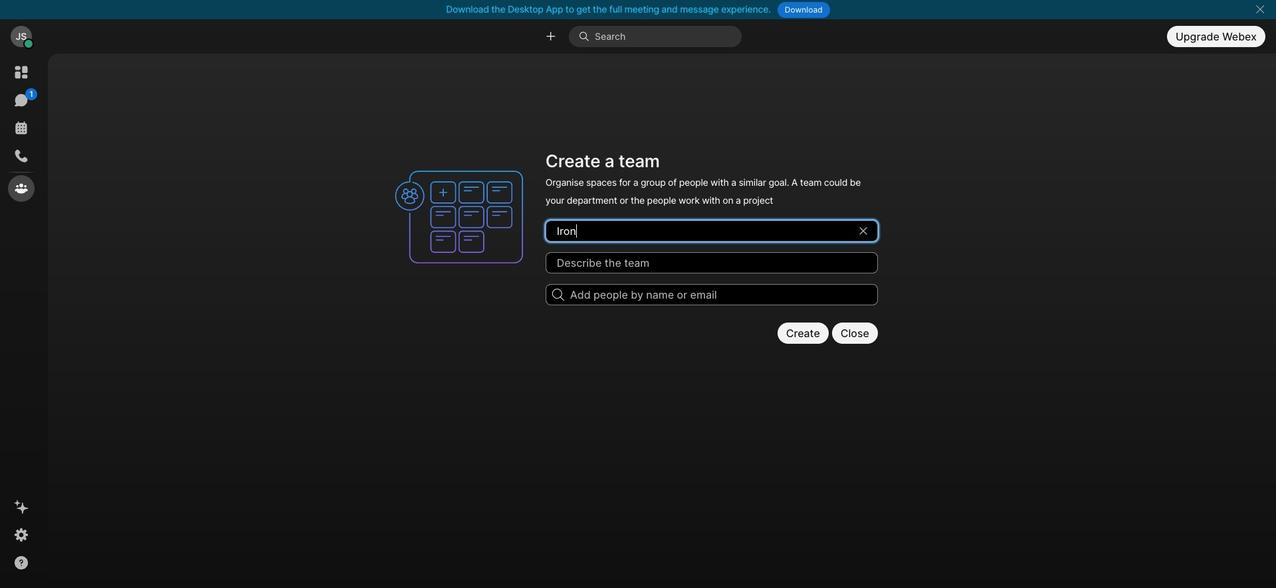 Task type: locate. For each thing, give the bounding box(es) containing it.
Name the team (required) text field
[[546, 221, 878, 242]]

create a team image
[[389, 147, 538, 288]]

navigation
[[0, 54, 43, 589]]

cancel_16 image
[[1255, 4, 1266, 15]]



Task type: describe. For each thing, give the bounding box(es) containing it.
Describe the team text field
[[546, 253, 878, 274]]

Add people by name or email text field
[[546, 284, 878, 306]]

search_18 image
[[552, 289, 564, 301]]

webex tab list
[[8, 59, 37, 202]]



Task type: vqa. For each thing, say whether or not it's contained in the screenshot.
5th list item from the top of the page
no



